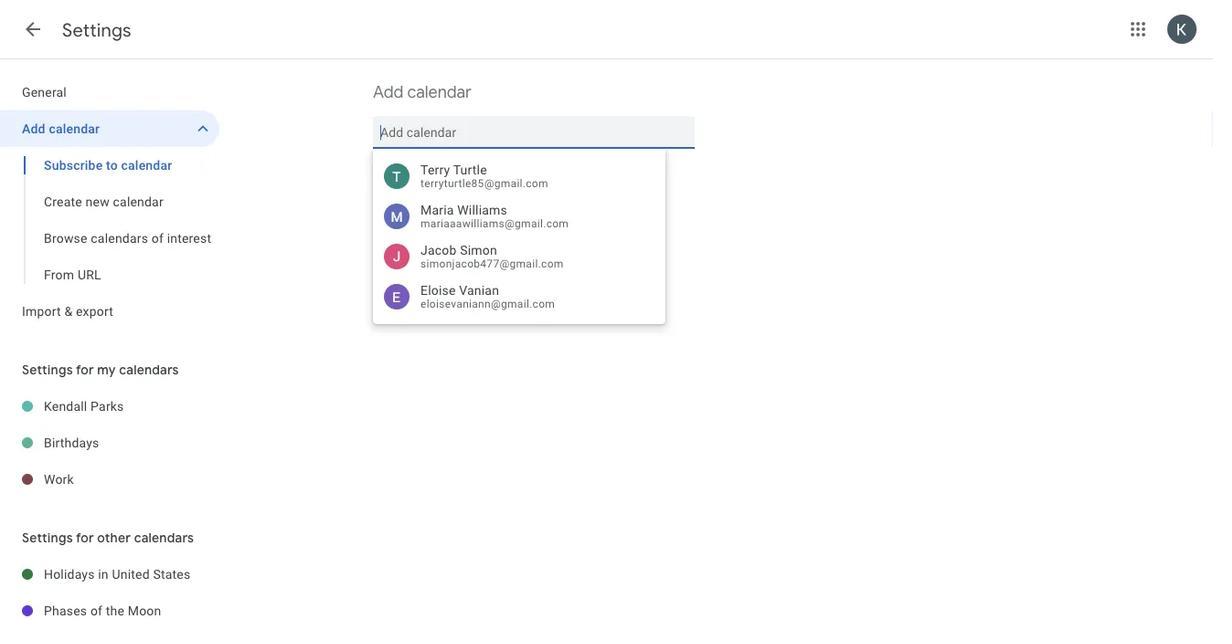 Task type: locate. For each thing, give the bounding box(es) containing it.
terry turtle terryturtle85@gmail.com
[[421, 162, 548, 190]]

0 vertical spatial settings
[[62, 18, 131, 42]]

calendars down 'create new calendar' in the top left of the page
[[91, 231, 148, 246]]

settings up "holidays"
[[22, 530, 73, 547]]

calendars for other
[[134, 530, 194, 547]]

0 vertical spatial of
[[152, 231, 164, 246]]

phases of the moon
[[44, 604, 161, 619]]

of left the
[[90, 604, 103, 619]]

phases
[[44, 604, 87, 619]]

add calendar up terry
[[373, 82, 472, 103]]

2 vertical spatial calendars
[[134, 530, 194, 547]]

0 horizontal spatial add calendar
[[22, 121, 100, 136]]

simonjacob477@gmail.com
[[421, 258, 564, 271]]

0 horizontal spatial of
[[90, 604, 103, 619]]

0 horizontal spatial add
[[22, 121, 45, 136]]

Add calendar text field
[[380, 116, 688, 149]]

vanian
[[459, 283, 499, 298]]

for for my
[[76, 362, 94, 379]]

settings up kendall
[[22, 362, 73, 379]]

group
[[0, 147, 219, 293]]

eloise vanian eloisevaniann@gmail.com
[[421, 283, 555, 311]]

0 vertical spatial calendars
[[91, 231, 148, 246]]

1 vertical spatial for
[[76, 530, 94, 547]]

settings for settings for my calendars
[[22, 362, 73, 379]]

calendar
[[407, 82, 472, 103], [49, 121, 100, 136], [121, 158, 172, 173], [113, 194, 164, 209]]

import
[[22, 304, 61, 319]]

1 for from the top
[[76, 362, 94, 379]]

1 vertical spatial add
[[22, 121, 45, 136]]

1 horizontal spatial of
[[152, 231, 164, 246]]

list box
[[373, 156, 666, 317]]

work link
[[44, 462, 219, 498]]

jacob
[[421, 243, 457, 258]]

settings right go back icon
[[62, 18, 131, 42]]

0 vertical spatial for
[[76, 362, 94, 379]]

list box containing terry turtle
[[373, 156, 666, 317]]

add calendar
[[373, 82, 472, 103], [22, 121, 100, 136]]

kendall parks tree item
[[0, 389, 219, 425]]

export
[[76, 304, 113, 319]]

for
[[76, 362, 94, 379], [76, 530, 94, 547]]

calendars up states
[[134, 530, 194, 547]]

settings for other calendars
[[22, 530, 194, 547]]

add
[[373, 82, 404, 103], [22, 121, 45, 136]]

eloisevaniann@gmail.com
[[421, 298, 555, 311]]

settings
[[62, 18, 131, 42], [22, 362, 73, 379], [22, 530, 73, 547]]

the
[[106, 604, 124, 619]]

2 vertical spatial settings
[[22, 530, 73, 547]]

1 vertical spatial of
[[90, 604, 103, 619]]

of left interest
[[152, 231, 164, 246]]

1 vertical spatial calendars
[[119, 362, 179, 379]]

settings for my calendars tree
[[0, 389, 219, 498]]

calendars
[[91, 231, 148, 246], [119, 362, 179, 379], [134, 530, 194, 547]]

settings for my calendars
[[22, 362, 179, 379]]

terryturtle85@gmail.com
[[421, 177, 548, 190]]

united
[[112, 567, 150, 582]]

in
[[98, 567, 109, 582]]

for for other
[[76, 530, 94, 547]]

1 horizontal spatial add
[[373, 82, 404, 103]]

holidays
[[44, 567, 95, 582]]

of
[[152, 231, 164, 246], [90, 604, 103, 619]]

settings for settings
[[62, 18, 131, 42]]

calendars right my
[[119, 362, 179, 379]]

add calendar up subscribe
[[22, 121, 100, 136]]

calendar up subscribe
[[49, 121, 100, 136]]

add inside tree item
[[22, 121, 45, 136]]

2 for from the top
[[76, 530, 94, 547]]

tree
[[0, 74, 219, 330]]

birthdays link
[[44, 425, 219, 462]]

for left my
[[76, 362, 94, 379]]

birthdays
[[44, 436, 99, 451]]

from url
[[44, 267, 101, 283]]

1 vertical spatial settings
[[22, 362, 73, 379]]

birthdays tree item
[[0, 425, 219, 462]]

add calendar inside tree item
[[22, 121, 100, 136]]

kendall
[[44, 399, 87, 414]]

williams
[[457, 203, 507, 218]]

my
[[97, 362, 116, 379]]

1 horizontal spatial add calendar
[[373, 82, 472, 103]]

for left other at the bottom left
[[76, 530, 94, 547]]

1 vertical spatial add calendar
[[22, 121, 100, 136]]

moon
[[128, 604, 161, 619]]

phases of the moon link
[[44, 593, 219, 620]]

general
[[22, 85, 67, 100]]

jacob simon simonjacob477@gmail.com
[[421, 243, 564, 271]]



Task type: describe. For each thing, give the bounding box(es) containing it.
calendar up terry
[[407, 82, 472, 103]]

create new calendar
[[44, 194, 164, 209]]

maria williams mariaaawilliams@gmail.com
[[421, 203, 569, 230]]

calendar right to
[[121, 158, 172, 173]]

simon
[[460, 243, 497, 258]]

calendar up browse calendars of interest
[[113, 194, 164, 209]]

holidays in united states link
[[44, 557, 219, 593]]

terry
[[421, 162, 450, 177]]

subscribe
[[44, 158, 103, 173]]

calendars for my
[[119, 362, 179, 379]]

go back image
[[22, 18, 44, 40]]

from
[[44, 267, 74, 283]]

of inside phases of the moon link
[[90, 604, 103, 619]]

other
[[97, 530, 131, 547]]

import & export
[[22, 304, 113, 319]]

settings for settings for other calendars
[[22, 530, 73, 547]]

calendar inside tree item
[[49, 121, 100, 136]]

url
[[78, 267, 101, 283]]

add calendar tree item
[[0, 111, 219, 147]]

0 vertical spatial add
[[373, 82, 404, 103]]

create
[[44, 194, 82, 209]]

0 vertical spatial add calendar
[[373, 82, 472, 103]]

new
[[86, 194, 110, 209]]

subscribe to calendar
[[44, 158, 172, 173]]

holidays in united states
[[44, 567, 190, 582]]

parks
[[91, 399, 124, 414]]

group containing subscribe to calendar
[[0, 147, 219, 293]]

tree containing general
[[0, 74, 219, 330]]

browse
[[44, 231, 87, 246]]

holidays in united states tree item
[[0, 557, 219, 593]]

interest
[[167, 231, 211, 246]]

work tree item
[[0, 462, 219, 498]]

settings heading
[[62, 18, 131, 42]]

to
[[106, 158, 118, 173]]

maria
[[421, 203, 454, 218]]

settings for other calendars tree
[[0, 557, 219, 620]]

eloise
[[421, 283, 456, 298]]

work
[[44, 472, 74, 487]]

phases of the moon tree item
[[0, 593, 219, 620]]

turtle
[[453, 162, 487, 177]]

kendall parks
[[44, 399, 124, 414]]

browse calendars of interest
[[44, 231, 211, 246]]

states
[[153, 567, 190, 582]]

mariaaawilliams@gmail.com
[[421, 217, 569, 230]]

&
[[64, 304, 73, 319]]



Task type: vqa. For each thing, say whether or not it's contained in the screenshot.


